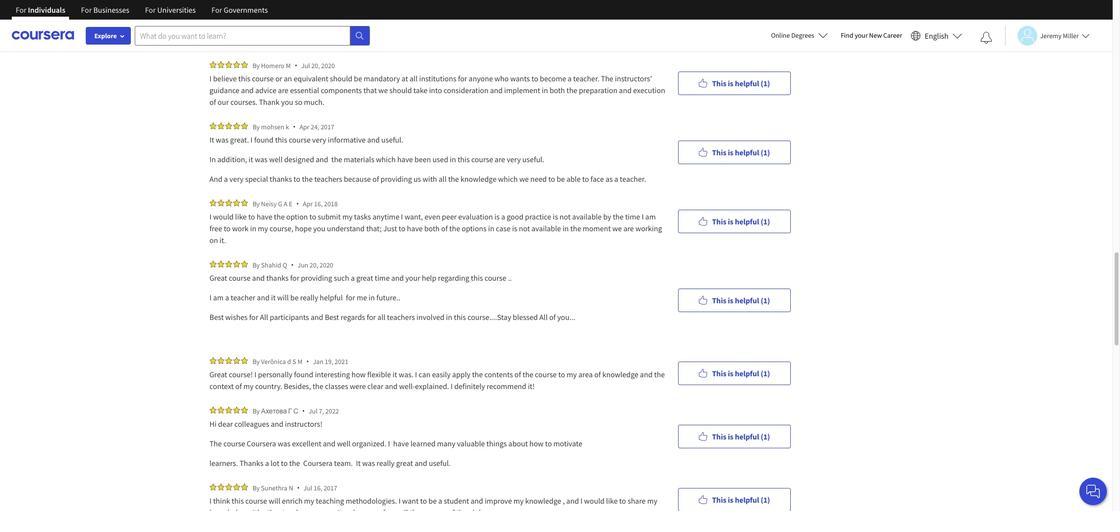 Task type: describe. For each thing, give the bounding box(es) containing it.
1 horizontal spatial not
[[560, 212, 571, 222]]

enrich
[[282, 496, 303, 506]]

execution
[[633, 85, 665, 95]]

would inside the top class in all respects - in the topic areas covered, quality of the material provided and the expertise of the resource personnel! very relevant and thoroughly useful. it would only be an understatement to say that both the teachers were practical to the core and highly imaginative. i cannot thank them enough. a big thank you to coursera too!
[[320, 24, 340, 34]]

a right such
[[351, 273, 355, 283]]

all inside the top class in all respects - in the topic areas covered, quality of the material provided and the expertise of the resource personnel! very relevant and thoroughly useful. it would only be an understatement to say that both the teachers were practical to the core and highly imaginative. i cannot thank them enough. a big thank you to coursera too!
[[249, 12, 257, 22]]

1 this is helpful (1) from the top
[[712, 17, 770, 27]]

come
[[363, 508, 381, 511]]

useful. up need
[[523, 154, 544, 164]]

that inside i believe this course or an equivalent should be mandatory at all institutions for anyone who wants to become a teacher. the instructors' guidance and advice are essential components that we should take into consideration and implement in both the preparation and execution of our courses. thank you so much.
[[364, 85, 377, 95]]

0 vertical spatial will
[[277, 293, 289, 302]]

personally
[[258, 370, 292, 379]]

our
[[218, 97, 229, 107]]

0 horizontal spatial well
[[269, 154, 283, 164]]

with inside i think this course will enrich my teaching methodologies. i want to be a student and improve my knowledge , and i would like to share my knowledge with other teacher community who come from all the corners of the globe.
[[247, 508, 262, 511]]

be inside i think this course will enrich my teaching methodologies. i want to be a student and improve my knowledge , and i would like to share my knowledge with other teacher community who come from all the corners of the globe.
[[429, 496, 437, 506]]

1 horizontal spatial we
[[519, 174, 529, 184]]

by for by ахетова г с • jul 7, 2022
[[253, 407, 260, 415]]

share
[[628, 496, 646, 506]]

it.
[[220, 235, 226, 245]]

like inside i think this course will enrich my teaching methodologies. i want to be a student and improve my knowledge , and i would like to share my knowledge with other teacher community who come from all the corners of the globe.
[[606, 496, 618, 506]]

the inside i believe this course or an equivalent should be mandatory at all institutions for anyone who wants to become a teacher. the instructors' guidance and advice are essential components that we should take into consideration and implement in both the preparation and execution of our courses. thank you so much.
[[567, 85, 578, 95]]

hi
[[210, 419, 217, 429]]

and
[[210, 174, 222, 184]]

helpful for by ахетова г с • jul 7, 2022
[[735, 432, 759, 441]]

great course and thanks for providing such a great time and your help regarding this course ..
[[210, 273, 512, 283]]

take
[[414, 85, 428, 95]]

teacher inside i think this course will enrich my teaching methodologies. i want to be a student and improve my knowledge , and i would like to share my knowledge with other teacher community who come from all the corners of the globe.
[[282, 508, 307, 511]]

this is helpful (1) for by mohsen k • apr 24, 2017
[[712, 147, 770, 157]]

a inside the top class in all respects - in the topic areas covered, quality of the material provided and the expertise of the resource personnel! very relevant and thoroughly useful. it would only be an understatement to say that both the teachers were practical to the core and highly imaginative. i cannot thank them enough. a big thank you to coursera too!
[[347, 36, 352, 46]]

regards
[[341, 312, 365, 322]]

be up participants
[[290, 293, 299, 302]]

1 horizontal spatial really
[[377, 458, 395, 468]]

2 best from the left
[[325, 312, 339, 322]]

useful. up in addition, it was well designed and  the materials which have been used in this course are very useful. in the top left of the page
[[381, 135, 403, 145]]

show notifications image
[[981, 32, 993, 44]]

for individuals
[[16, 5, 65, 15]]

(1) for by neisy g a e • apr 16, 2018
[[761, 216, 770, 226]]

this for by mohsen k • apr 24, 2017
[[712, 147, 727, 157]]

for right regards
[[367, 312, 376, 322]]

preparation
[[579, 85, 618, 95]]

1 horizontal spatial great
[[396, 458, 413, 468]]

work
[[232, 223, 249, 233]]

for governments
[[211, 5, 268, 15]]

who inside i believe this course or an equivalent should be mandatory at all institutions for anyone who wants to become a teacher. the instructors' guidance and advice are essential components that we should take into consideration and implement in both the preparation and execution of our courses. thank you so much.
[[495, 74, 509, 83]]

at
[[402, 74, 408, 83]]

was left great.
[[216, 135, 229, 145]]

components
[[321, 85, 362, 95]]

community
[[309, 508, 346, 511]]

materials
[[344, 154, 375, 164]]

it!
[[528, 381, 535, 391]]

course right used at the top left of the page
[[471, 154, 493, 164]]

helpful for by homero m • jul 20, 2020
[[735, 78, 759, 88]]

24,
[[311, 122, 319, 131]]

this for by shahid q • jun 20, 2020
[[712, 295, 727, 305]]

1 this is helpful (1) button from the top
[[678, 10, 791, 34]]

to down resource
[[574, 24, 580, 34]]

anyone
[[469, 74, 493, 83]]

an inside i believe this course or an equivalent should be mandatory at all institutions for anyone who wants to become a teacher. the instructors' guidance and advice are essential components that we should take into consideration and implement in both the preparation and execution of our courses. thank you so much.
[[284, 74, 292, 83]]

apr inside by mohsen k • apr 24, 2017
[[300, 122, 309, 131]]

of up recommend
[[515, 370, 521, 379]]

to left face
[[582, 174, 589, 184]]

to right want
[[420, 496, 427, 506]]

option
[[286, 212, 308, 222]]

as
[[606, 174, 613, 184]]

What do you want to learn? text field
[[135, 26, 350, 45]]

16, inside by neisy g a e • apr 16, 2018
[[314, 199, 323, 208]]

for inside i believe this course or an equivalent should be mandatory at all institutions for anyone who wants to become a teacher. the instructors' guidance and advice are essential components that we should take into consideration and implement in both the preparation and execution of our courses. thank you so much.
[[458, 74, 467, 83]]

(1) for by sunethra n • jul 16, 2017
[[761, 495, 770, 505]]

1 horizontal spatial well
[[337, 439, 351, 448]]

a inside i believe this course or an equivalent should be mandatory at all institutions for anyone who wants to become a teacher. the instructors' guidance and advice are essential components that we should take into consideration and implement in both the preparation and execution of our courses. thank you so much.
[[568, 74, 572, 83]]

thoroughly
[[252, 24, 288, 34]]

useful. down many
[[429, 458, 451, 468]]

• right k
[[293, 122, 296, 131]]

to right free
[[224, 223, 231, 233]]

0 horizontal spatial it
[[249, 154, 253, 164]]

in right the class
[[241, 12, 247, 22]]

knowledge down think
[[210, 508, 246, 511]]

2 all from the left
[[540, 312, 548, 322]]

of up understatement
[[403, 12, 409, 22]]

have down want,
[[407, 223, 423, 233]]

career
[[884, 31, 902, 40]]

my left the course,
[[258, 223, 268, 233]]

г
[[288, 407, 292, 415]]

course....stay
[[468, 312, 511, 322]]

in left case
[[488, 223, 495, 233]]

1 vertical spatial coursera
[[247, 439, 276, 448]]

• right e
[[296, 199, 299, 208]]

to left the say
[[431, 24, 438, 34]]

1 (1) from the top
[[761, 17, 770, 27]]

helpful for by mohsen k • apr 24, 2017
[[735, 147, 759, 157]]

tasks
[[354, 212, 371, 222]]

1 horizontal spatial which
[[498, 174, 518, 184]]

this is helpful (1) button for by verônica d s m • jan 19, 2021
[[678, 361, 791, 385]]

apply
[[452, 370, 471, 379]]

regarding
[[438, 273, 469, 283]]

homero
[[261, 61, 284, 70]]

2 vertical spatial teachers
[[387, 312, 415, 322]]

0 horizontal spatial time
[[375, 273, 390, 283]]

helpful for by neisy g a e • apr 16, 2018
[[735, 216, 759, 226]]

to down understatement
[[399, 36, 406, 46]]

0 vertical spatial thanks
[[270, 174, 292, 184]]

find
[[841, 31, 854, 40]]

2 vertical spatial it
[[356, 458, 361, 468]]

universities
[[157, 5, 196, 15]]

..
[[508, 273, 512, 283]]

this is helpful (1) button for by neisy g a e • apr 16, 2018
[[678, 210, 791, 233]]

provided
[[452, 12, 482, 22]]

material
[[423, 12, 451, 22]]

be inside i believe this course or an equivalent should be mandatory at all institutions for anyone who wants to become a teacher. the instructors' guidance and advice are essential components that we should take into consideration and implement in both the preparation and execution of our courses. thank you so much.
[[354, 74, 362, 83]]

• right с
[[302, 406, 305, 416]]

only
[[342, 24, 356, 34]]

it inside the great course! i personally found interesting how flexible it was. i can easily apply the contents of the course to my area of knowledge and the context of my country. besides, the classes were clear and well-explained. i definitely recommend it!
[[393, 370, 397, 379]]

this for by homero m • jul 20, 2020
[[712, 78, 727, 88]]

s
[[293, 357, 296, 366]]

me
[[357, 293, 367, 302]]

a inside i would like to have the option to submit my tasks anytime i want, even peer evaluation is a good practice is not available by the time i am free to work in my course, hope you understand that; just to have both of the options in case is not available in the moment we are working on it.
[[501, 212, 505, 222]]

highly
[[624, 24, 644, 34]]

jan
[[313, 357, 324, 366]]

my right the share
[[647, 496, 658, 506]]

1 all from the left
[[260, 312, 268, 322]]

to inside the great course! i personally found interesting how flexible it was. i can easily apply the contents of the course to my area of knowledge and the context of my country. besides, the classes were clear and well-explained. i definitely recommend it!
[[558, 370, 565, 379]]

for businesses
[[81, 5, 129, 15]]

1 vertical spatial teachers
[[314, 174, 342, 184]]

designed
[[284, 154, 314, 164]]

(1) for by shahid q • jun 20, 2020
[[761, 295, 770, 305]]

of left you...
[[549, 312, 556, 322]]

,
[[563, 496, 565, 506]]

1 thank from the left
[[280, 36, 299, 46]]

was up lot
[[278, 439, 291, 448]]

my up understand
[[342, 212, 353, 222]]

in right work
[[250, 223, 256, 233]]

this right involved
[[454, 312, 466, 322]]

it inside the top class in all respects - in the topic areas covered, quality of the material provided and the expertise of the resource personnel! very relevant and thoroughly useful. it would only be an understatement to say that both the teachers were practical to the core and highly imaginative. i cannot thank them enough. a big thank you to coursera too!
[[313, 24, 318, 34]]

course up wishes
[[229, 273, 251, 283]]

degrees
[[792, 31, 815, 40]]

0 horizontal spatial not
[[519, 223, 530, 233]]

have down neisy
[[257, 212, 272, 222]]

i believe this course or an equivalent should be mandatory at all institutions for anyone who wants to become a teacher. the instructors' guidance and advice are essential components that we should take into consideration and implement in both the preparation and execution of our courses. thank you so much.
[[210, 74, 667, 107]]

all inside i believe this course or an equivalent should be mandatory at all institutions for anyone who wants to become a teacher. the instructors' guidance and advice are essential components that we should take into consideration and implement in both the preparation and execution of our courses. thank you so much.
[[410, 74, 418, 83]]

0 vertical spatial really
[[300, 293, 318, 302]]

1 horizontal spatial how
[[530, 439, 544, 448]]

• right "q"
[[291, 260, 294, 270]]

1 horizontal spatial coursera
[[303, 458, 333, 468]]

my right enrich
[[304, 496, 314, 506]]

all down used at the top left of the page
[[439, 174, 447, 184]]

was.
[[399, 370, 414, 379]]

chat with us image
[[1086, 484, 1101, 499]]

definitely
[[454, 381, 485, 391]]

great.
[[230, 135, 249, 145]]

knowledge left ,
[[525, 496, 561, 506]]

0 vertical spatial providing
[[381, 174, 412, 184]]

by for by homero m • jul 20, 2020
[[253, 61, 260, 70]]

to right lot
[[281, 458, 288, 468]]

thank
[[259, 97, 280, 107]]

i am a teacher and it will be really helpful  for me in future..
[[210, 293, 400, 302]]

of inside i would like to have the option to submit my tasks anytime i want, even peer evaluation is a good practice is not available by the time i am free to work in my course, hope you understand that; just to have both of the options in case is not available in the moment we are working on it.
[[441, 223, 448, 233]]

teachers inside the top class in all respects - in the topic areas covered, quality of the material provided and the expertise of the resource personnel! very relevant and thoroughly useful. it would only be an understatement to say that both the teachers were practical to the core and highly imaginative. i cannot thank them enough. a big thank you to coursera too!
[[496, 24, 524, 34]]

• up 'equivalent'
[[295, 61, 297, 70]]

helpful for by shahid q • jun 20, 2020
[[735, 295, 759, 305]]

by mohsen k • apr 24, 2017
[[253, 122, 334, 131]]

that;
[[366, 223, 382, 233]]

my left area
[[567, 370, 577, 379]]

this is helpful (1) button for by sunethra n • jul 16, 2017
[[678, 488, 791, 511]]

shahid
[[261, 261, 281, 269]]

from
[[383, 508, 399, 511]]

course,
[[270, 223, 293, 233]]

much.
[[304, 97, 325, 107]]

to right the just
[[399, 223, 406, 233]]

course left ..
[[485, 273, 507, 283]]

to up hope
[[310, 212, 316, 222]]

2 thank from the left
[[365, 36, 384, 46]]

i inside the top class in all respects - in the topic areas covered, quality of the material provided and the expertise of the resource personnel! very relevant and thoroughly useful. it would only be an understatement to say that both the teachers were practical to the core and highly imaginative. i cannot thank them enough. a big thank you to coursera too!
[[252, 36, 254, 46]]

be left able
[[557, 174, 565, 184]]

am inside i would like to have the option to submit my tasks anytime i want, even peer evaluation is a good practice is not available by the time i am free to work in my course, hope you understand that; just to have both of the options in case is not available in the moment we are working on it.
[[646, 212, 656, 222]]

a right as
[[615, 174, 619, 184]]

face
[[591, 174, 604, 184]]

by neisy g a e • apr 16, 2018
[[253, 199, 338, 208]]

student
[[444, 496, 469, 506]]

course down dear in the bottom of the page
[[223, 439, 245, 448]]

• left jan
[[307, 357, 309, 366]]

course inside the great course! i personally found interesting how flexible it was. i can easily apply the contents of the course to my area of knowledge and the context of my country. besides, the classes were clear and well-explained. i definitely recommend it!
[[535, 370, 557, 379]]

knowledge up evaluation
[[461, 174, 497, 184]]

to left the share
[[619, 496, 626, 506]]

0 horizontal spatial providing
[[301, 273, 332, 283]]

found for i
[[254, 135, 274, 145]]

in right me
[[369, 293, 375, 302]]

my down the course!
[[243, 381, 254, 391]]

a right and
[[224, 174, 228, 184]]

2018
[[324, 199, 338, 208]]

learned
[[411, 439, 436, 448]]

this right the regarding at the left of the page
[[471, 273, 483, 283]]

for right wishes
[[249, 312, 258, 322]]

who inside i think this course will enrich my teaching methodologies. i want to be a student and improve my knowledge , and i would like to share my knowledge with other teacher community who come from all the corners of the globe.
[[348, 508, 362, 511]]

this is helpful (1) for by neisy g a e • apr 16, 2018
[[712, 216, 770, 226]]

individuals
[[28, 5, 65, 15]]

quality
[[378, 12, 401, 22]]

evaluation
[[458, 212, 493, 222]]

1 this from the top
[[712, 17, 727, 27]]

this right used at the top left of the page
[[458, 154, 470, 164]]

have left been
[[397, 154, 413, 164]]

other
[[263, 508, 281, 511]]

because
[[344, 174, 371, 184]]

help
[[422, 273, 436, 283]]

1 horizontal spatial are
[[495, 154, 505, 164]]

will inside i think this course will enrich my teaching methodologies. i want to be a student and improve my knowledge , and i would like to share my knowledge with other teacher community who come from all the corners of the globe.
[[269, 496, 280, 506]]

topic
[[312, 12, 328, 22]]

in right involved
[[446, 312, 452, 322]]

instructors!
[[285, 419, 323, 429]]

this is helpful (1) for by verônica d s m • jan 19, 2021
[[712, 368, 770, 378]]

recommend
[[487, 381, 527, 391]]

such
[[334, 273, 349, 283]]

for for governments
[[211, 5, 222, 15]]

(1) for by ахетова г с • jul 7, 2022
[[761, 432, 770, 441]]

both inside the top class in all respects - in the topic areas covered, quality of the material provided and the expertise of the resource personnel! very relevant and thoroughly useful. it would only be an understatement to say that both the teachers were practical to the core and highly imaginative. i cannot thank them enough. a big thank you to coursera too!
[[467, 24, 483, 34]]

jul for my
[[304, 484, 312, 492]]

addition,
[[217, 154, 247, 164]]

0 horizontal spatial the
[[210, 439, 222, 448]]

lot
[[271, 458, 279, 468]]

(1) for by homero m • jul 20, 2020
[[761, 78, 770, 88]]

2 vertical spatial very
[[230, 174, 244, 184]]

was up special
[[255, 154, 268, 164]]

20, for by shahid q • jun 20, 2020
[[310, 261, 318, 269]]

helpful for by sunethra n • jul 16, 2017
[[735, 495, 759, 505]]

0 horizontal spatial your
[[406, 273, 420, 283]]

i think this course will enrich my teaching methodologies. i want to be a student and improve my knowledge , and i would like to share my knowledge with other teacher community who come from all the corners of the globe.
[[210, 496, 659, 511]]

a left lot
[[265, 458, 269, 468]]

would inside i would like to have the option to submit my tasks anytime i want, even peer evaluation is a good practice is not available by the time i am free to work in my course, hope you understand that; just to have both of the options in case is not available in the moment we are working on it.
[[213, 212, 234, 222]]

2 horizontal spatial very
[[507, 154, 521, 164]]

2017 for by mohsen k • apr 24, 2017
[[321, 122, 334, 131]]

in left moment
[[563, 223, 569, 233]]

2020 for by homero m • jul 20, 2020
[[321, 61, 335, 70]]

improve
[[485, 496, 512, 506]]

for for universities
[[145, 5, 156, 15]]

by for by neisy g a e • apr 16, 2018
[[253, 199, 260, 208]]

all inside i think this course will enrich my teaching methodologies. i want to be a student and improve my knowledge , and i would like to share my knowledge with other teacher community who come from all the corners of the globe.
[[400, 508, 408, 511]]

for for businesses
[[81, 5, 92, 15]]

sunethra
[[261, 484, 287, 492]]

of inside i believe this course or an equivalent should be mandatory at all institutions for anyone who wants to become a teacher. the instructors' guidance and advice are essential components that we should take into consideration and implement in both the preparation and execution of our courses. thank you so much.
[[210, 97, 216, 107]]

this is helpful (1) for by shahid q • jun 20, 2020
[[712, 295, 770, 305]]

it was great. i found this course very informative and useful.
[[210, 135, 405, 145]]

future..
[[377, 293, 400, 302]]

covered,
[[349, 12, 377, 22]]

consideration
[[444, 85, 489, 95]]

for down by shahid q • jun 20, 2020
[[290, 273, 299, 283]]

of up practical
[[541, 12, 548, 22]]

been
[[415, 154, 431, 164]]

to left motivate
[[545, 439, 552, 448]]

an inside the top class in all respects - in the topic areas covered, quality of the material provided and the expertise of the resource personnel! very relevant and thoroughly useful. it would only be an understatement to say that both the teachers were practical to the core and highly imaginative. i cannot thank them enough. a big thank you to coursera too!
[[367, 24, 376, 34]]

was down the "organized."
[[362, 458, 375, 468]]

interesting
[[315, 370, 350, 379]]



Task type: locate. For each thing, give the bounding box(es) containing it.
jul inside the by ахетова г с • jul 7, 2022
[[309, 407, 318, 415]]

1 horizontal spatial your
[[855, 31, 868, 40]]

team.
[[334, 458, 353, 468]]

1 vertical spatial like
[[606, 496, 618, 506]]

n
[[289, 484, 293, 492]]

really
[[300, 293, 318, 302], [377, 458, 395, 468]]

5 by from the top
[[253, 357, 260, 366]]

essential
[[290, 85, 319, 95]]

3 (1) from the top
[[761, 147, 770, 157]]

an
[[367, 24, 376, 34], [284, 74, 292, 83]]

2 by from the top
[[253, 122, 260, 131]]

0 vertical spatial 20,
[[311, 61, 320, 70]]

1 vertical spatial great
[[396, 458, 413, 468]]

so
[[295, 97, 302, 107]]

this for by neisy g a e • apr 16, 2018
[[712, 216, 727, 226]]

need
[[531, 174, 547, 184]]

this is helpful (1) button for by mohsen k • apr 24, 2017
[[678, 140, 791, 164]]

1 vertical spatial thanks
[[266, 273, 289, 283]]

1 best from the left
[[210, 312, 224, 322]]

we
[[379, 85, 388, 95], [519, 174, 529, 184], [613, 223, 622, 233]]

2 this is helpful (1) button from the top
[[678, 71, 791, 95]]

course
[[252, 74, 274, 83], [289, 135, 311, 145], [471, 154, 493, 164], [229, 273, 251, 283], [485, 273, 507, 283], [535, 370, 557, 379], [223, 439, 245, 448], [245, 496, 267, 506]]

0 vertical spatial 2020
[[321, 61, 335, 70]]

1 great from the top
[[210, 273, 227, 283]]

0 vertical spatial were
[[526, 24, 542, 34]]

banner navigation
[[8, 0, 276, 27]]

1 vertical spatial it
[[210, 135, 214, 145]]

in addition, it was well designed and  the materials which have been used in this course are very useful.
[[210, 154, 544, 164]]

hope
[[295, 223, 312, 233]]

0 horizontal spatial are
[[278, 85, 289, 95]]

this for by ахетова г с • jul 7, 2022
[[712, 432, 727, 441]]

by left sunethra
[[253, 484, 260, 492]]

we right moment
[[613, 223, 622, 233]]

it up participants
[[271, 293, 276, 302]]

2 vertical spatial coursera
[[303, 458, 333, 468]]

this down k
[[275, 135, 287, 145]]

0 vertical spatial with
[[423, 174, 437, 184]]

1 vertical spatial would
[[213, 212, 234, 222]]

a left big
[[347, 36, 352, 46]]

0 horizontal spatial coursera
[[247, 439, 276, 448]]

imaginative.
[[210, 36, 250, 46]]

jul inside by homero m • jul 20, 2020
[[301, 61, 310, 70]]

1 horizontal spatial available
[[572, 212, 602, 222]]

1 vertical spatial should
[[390, 85, 412, 95]]

this is helpful (1) for by sunethra n • jul 16, 2017
[[712, 495, 770, 505]]

16, left 2018
[[314, 199, 323, 208]]

0 vertical spatial well
[[269, 154, 283, 164]]

we left need
[[519, 174, 529, 184]]

your inside find your new career link
[[855, 31, 868, 40]]

explore button
[[86, 27, 131, 45]]

0 vertical spatial great
[[356, 273, 373, 283]]

4 this is helpful (1) button from the top
[[678, 210, 791, 233]]

we inside i would like to have the option to submit my tasks anytime i want, even peer evaluation is a good practice is not available by the time i am free to work in my course, hope you understand that; just to have both of the options in case is not available in the moment we are working on it.
[[613, 223, 622, 233]]

of inside i think this course will enrich my teaching methodologies. i want to be a student and improve my knowledge , and i would like to share my knowledge with other teacher community who come from all the corners of the globe.
[[448, 508, 455, 511]]

by inside by sunethra n • jul 16, 2017
[[253, 484, 260, 492]]

0 vertical spatial teachers
[[496, 24, 524, 34]]

0 vertical spatial which
[[376, 154, 396, 164]]

0 horizontal spatial teacher.
[[573, 74, 600, 83]]

m inside 'by verônica d s m • jan 19, 2021'
[[298, 357, 303, 366]]

1 horizontal spatial best
[[325, 312, 339, 322]]

3 this is helpful (1) from the top
[[712, 147, 770, 157]]

teacher. right as
[[620, 174, 646, 184]]

great for great course and thanks for providing such a great time and your help regarding this course ..
[[210, 273, 227, 283]]

0 horizontal spatial very
[[230, 174, 244, 184]]

are inside i believe this course or an equivalent should be mandatory at all institutions for anyone who wants to become a teacher. the instructors' guidance and advice are essential components that we should take into consideration and implement in both the preparation and execution of our courses. thank you so much.
[[278, 85, 289, 95]]

this for by sunethra n • jul 16, 2017
[[712, 495, 727, 505]]

who left come
[[348, 508, 362, 511]]

filled star image
[[225, 0, 232, 7], [217, 61, 224, 68], [241, 61, 248, 68], [210, 123, 216, 129], [217, 199, 224, 206], [225, 199, 232, 206], [217, 261, 224, 268], [225, 261, 232, 268], [233, 261, 240, 268], [241, 261, 248, 268], [210, 357, 216, 364], [225, 357, 232, 364], [210, 407, 216, 414], [217, 407, 224, 414], [233, 407, 240, 414], [241, 407, 248, 414], [210, 484, 216, 491], [217, 484, 224, 491], [225, 484, 232, 491]]

by shahid q • jun 20, 2020
[[253, 260, 333, 270]]

informative
[[328, 135, 366, 145]]

1 vertical spatial it
[[271, 293, 276, 302]]

3 for from the left
[[145, 5, 156, 15]]

providing down jun at the bottom of the page
[[301, 273, 332, 283]]

of down the course!
[[235, 381, 242, 391]]

an right or
[[284, 74, 292, 83]]

all right at
[[410, 74, 418, 83]]

2020 inside by homero m • jul 20, 2020
[[321, 61, 335, 70]]

by inside by neisy g a e • apr 16, 2018
[[253, 199, 260, 208]]

by for by shahid q • jun 20, 2020
[[253, 261, 260, 269]]

online
[[771, 31, 790, 40]]

and a very special thanks to the teachers because of providing us with all the knowledge which we need to be able to face as a teacher.
[[210, 174, 648, 184]]

0 vertical spatial who
[[495, 74, 509, 83]]

4 for from the left
[[211, 5, 222, 15]]

you
[[386, 36, 398, 46], [281, 97, 293, 107], [313, 223, 325, 233]]

areas
[[330, 12, 347, 22]]

course inside i believe this course or an equivalent should be mandatory at all institutions for anyone who wants to become a teacher. the instructors' guidance and advice are essential components that we should take into consideration and implement in both the preparation and execution of our courses. thank you so much.
[[252, 74, 274, 83]]

0 horizontal spatial teacher
[[231, 293, 255, 302]]

teacher
[[231, 293, 255, 302], [282, 508, 307, 511]]

wants
[[510, 74, 530, 83]]

both inside i believe this course or an equivalent should be mandatory at all institutions for anyone who wants to become a teacher. the instructors' guidance and advice are essential components that we should take into consideration and implement in both the preparation and execution of our courses. thank you so much.
[[550, 85, 565, 95]]

for for individuals
[[16, 5, 26, 15]]

20, inside by homero m • jul 20, 2020
[[311, 61, 320, 70]]

a inside by neisy g a e • apr 16, 2018
[[284, 199, 287, 208]]

cannot
[[255, 36, 278, 46]]

this is helpful (1) button for by ахетова г с • jul 7, 2022
[[678, 425, 791, 448]]

best left wishes
[[210, 312, 224, 322]]

in down become
[[542, 85, 548, 95]]

course down by mohsen k • apr 24, 2017
[[289, 135, 311, 145]]

0 horizontal spatial would
[[213, 212, 234, 222]]

for left universities
[[145, 5, 156, 15]]

20, inside by shahid q • jun 20, 2020
[[310, 261, 318, 269]]

2020 up 'equivalent'
[[321, 61, 335, 70]]

coursera inside the top class in all respects - in the topic areas covered, quality of the material provided and the expertise of the resource personnel! very relevant and thoroughly useful. it would only be an understatement to say that both the teachers were practical to the core and highly imaginative. i cannot thank them enough. a big thank you to coursera too!
[[408, 36, 437, 46]]

7,
[[319, 407, 324, 415]]

knowledge
[[461, 174, 497, 184], [603, 370, 639, 379], [525, 496, 561, 506], [210, 508, 246, 511]]

m right s
[[298, 357, 303, 366]]

0 vertical spatial should
[[330, 74, 352, 83]]

great for great course! i personally found interesting how flexible it was. i can easily apply the contents of the course to my area of knowledge and the context of my country. besides, the classes were clear and well-explained. i definitely recommend it!
[[210, 370, 227, 379]]

top
[[210, 12, 222, 22]]

1 horizontal spatial it
[[271, 293, 276, 302]]

1 vertical spatial which
[[498, 174, 518, 184]]

both
[[467, 24, 483, 34], [550, 85, 565, 95], [424, 223, 440, 233]]

we down mandatory
[[379, 85, 388, 95]]

a up case
[[501, 212, 505, 222]]

country.
[[255, 381, 282, 391]]

5 this from the top
[[712, 295, 727, 305]]

find your new career
[[841, 31, 902, 40]]

found for personally
[[294, 370, 313, 379]]

1 vertical spatial 16,
[[314, 484, 322, 492]]

great up context
[[210, 370, 227, 379]]

it
[[249, 154, 253, 164], [271, 293, 276, 302], [393, 370, 397, 379]]

2 (1) from the top
[[761, 78, 770, 88]]

1 vertical spatial found
[[294, 370, 313, 379]]

how left flexible on the bottom left
[[352, 370, 366, 379]]

which right materials
[[376, 154, 396, 164]]

thank left them in the left of the page
[[280, 36, 299, 46]]

by inside by shahid q • jun 20, 2020
[[253, 261, 260, 269]]

0 vertical spatial how
[[352, 370, 366, 379]]

coursera image
[[12, 28, 74, 43]]

m inside by homero m • jul 20, 2020
[[286, 61, 291, 70]]

2017 up teaching on the bottom left of the page
[[324, 484, 337, 492]]

working
[[636, 223, 662, 233]]

g
[[278, 199, 282, 208]]

in right used at the top left of the page
[[450, 154, 456, 164]]

explained.
[[415, 381, 449, 391]]

teachers down future..
[[387, 312, 415, 322]]

like up work
[[235, 212, 247, 222]]

your
[[855, 31, 868, 40], [406, 273, 420, 283]]

8 this from the top
[[712, 495, 727, 505]]

6 this is helpful (1) from the top
[[712, 368, 770, 378]]

a inside i think this course will enrich my teaching methodologies. i want to be a student and improve my knowledge , and i would like to share my knowledge with other teacher community who come from all the corners of the globe.
[[438, 496, 442, 506]]

2 horizontal spatial it
[[393, 370, 397, 379]]

7 this is helpful (1) button from the top
[[678, 425, 791, 448]]

course left area
[[535, 370, 557, 379]]

a
[[347, 36, 352, 46], [284, 199, 287, 208]]

1 horizontal spatial it
[[313, 24, 318, 34]]

1 horizontal spatial were
[[526, 24, 542, 34]]

you inside i believe this course or an equivalent should be mandatory at all institutions for anyone who wants to become a teacher. the instructors' guidance and advice are essential components that we should take into consideration and implement in both the preparation and execution of our courses. thank you so much.
[[281, 97, 293, 107]]

5 this is helpful (1) from the top
[[712, 295, 770, 305]]

of left our
[[210, 97, 216, 107]]

very
[[312, 135, 326, 145], [507, 154, 521, 164], [230, 174, 244, 184]]

ахетова
[[261, 407, 287, 415]]

you inside i would like to have the option to submit my tasks anytime i want, even peer evaluation is a good practice is not available by the time i am free to work in my course, hope you understand that; just to have both of the options in case is not available in the moment we are working on it.
[[313, 223, 325, 233]]

in
[[210, 154, 216, 164]]

this is helpful (1) for by ахетова г с • jul 7, 2022
[[712, 432, 770, 441]]

0 vertical spatial are
[[278, 85, 289, 95]]

1 by from the top
[[253, 61, 260, 70]]

you inside the top class in all respects - in the topic areas covered, quality of the material provided and the expertise of the resource personnel! very relevant and thoroughly useful. it would only be an understatement to say that both the teachers were practical to the core and highly imaginative. i cannot thank them enough. a big thank you to coursera too!
[[386, 36, 398, 46]]

this right 'believe'
[[238, 74, 250, 83]]

0 horizontal spatial am
[[213, 293, 224, 302]]

this
[[238, 74, 250, 83], [275, 135, 287, 145], [458, 154, 470, 164], [471, 273, 483, 283], [454, 312, 466, 322], [232, 496, 244, 506]]

good
[[507, 212, 524, 222]]

to right need
[[549, 174, 555, 184]]

this inside i think this course will enrich my teaching methodologies. i want to be a student and improve my knowledge , and i would like to share my knowledge with other teacher community who come from all the corners of the globe.
[[232, 496, 244, 506]]

special
[[245, 174, 268, 184]]

mohsen
[[261, 122, 284, 131]]

2020 right jun at the bottom of the page
[[320, 261, 333, 269]]

0 horizontal spatial like
[[235, 212, 247, 222]]

4 this is helpful (1) from the top
[[712, 216, 770, 226]]

3 this from the top
[[712, 147, 727, 157]]

or
[[275, 74, 282, 83]]

0 horizontal spatial available
[[532, 223, 561, 233]]

core
[[594, 24, 609, 34]]

6 by from the top
[[253, 407, 260, 415]]

you...
[[557, 312, 576, 322]]

1 horizontal spatial would
[[320, 24, 340, 34]]

1 vertical spatial are
[[495, 154, 505, 164]]

want,
[[405, 212, 423, 222]]

2 vertical spatial we
[[613, 223, 622, 233]]

16,
[[314, 199, 323, 208], [314, 484, 322, 492]]

1 vertical spatial were
[[350, 381, 366, 391]]

8 this is helpful (1) button from the top
[[678, 488, 791, 511]]

0 horizontal spatial that
[[364, 85, 377, 95]]

wishes
[[225, 312, 248, 322]]

all
[[249, 12, 257, 22], [410, 74, 418, 83], [439, 174, 447, 184], [378, 312, 386, 322], [400, 508, 408, 511]]

1 vertical spatial jul
[[309, 407, 318, 415]]

6 (1) from the top
[[761, 368, 770, 378]]

this for by verônica d s m • jan 19, 2021
[[712, 368, 727, 378]]

which
[[376, 154, 396, 164], [498, 174, 518, 184]]

the course coursera was excellent and well organized. i  have learned many valuable things about how to motivate
[[210, 439, 583, 448]]

1 for from the left
[[16, 5, 26, 15]]

best left regards
[[325, 312, 339, 322]]

knowledge inside the great course! i personally found interesting how flexible it was. i can easily apply the contents of the course to my area of knowledge and the context of my country. besides, the classes were clear and well-explained. i definitely recommend it!
[[603, 370, 639, 379]]

your right find
[[855, 31, 868, 40]]

2 horizontal spatial you
[[386, 36, 398, 46]]

2 this is helpful (1) from the top
[[712, 78, 770, 88]]

1 horizontal spatial teachers
[[387, 312, 415, 322]]

1 vertical spatial you
[[281, 97, 293, 107]]

0 horizontal spatial thank
[[280, 36, 299, 46]]

providing
[[381, 174, 412, 184], [301, 273, 332, 283]]

practical
[[544, 24, 572, 34]]

2 horizontal spatial coursera
[[408, 36, 437, 46]]

really up participants
[[300, 293, 318, 302]]

0 vertical spatial you
[[386, 36, 398, 46]]

the up preparation
[[601, 74, 614, 83]]

0 horizontal spatial best
[[210, 312, 224, 322]]

am
[[646, 212, 656, 222], [213, 293, 224, 302]]

by inside by homero m • jul 20, 2020
[[253, 61, 260, 70]]

0 vertical spatial it
[[313, 24, 318, 34]]

i inside i believe this course or an equivalent should be mandatory at all institutions for anyone who wants to become a teacher. the instructors' guidance and advice are essential components that we should take into consideration and implement in both the preparation and execution of our courses. thank you so much.
[[210, 74, 212, 83]]

learners. thanks a lot to the  coursera team.  it was really great and useful.
[[210, 458, 451, 468]]

2 this from the top
[[712, 78, 727, 88]]

how inside the great course! i personally found interesting how flexible it was. i can easily apply the contents of the course to my area of knowledge and the context of my country. besides, the classes were clear and well-explained. i definitely recommend it!
[[352, 370, 366, 379]]

it right team.
[[356, 458, 361, 468]]

16, inside by sunethra n • jul 16, 2017
[[314, 484, 322, 492]]

were inside the great course! i personally found interesting how flexible it was. i can easily apply the contents of the course to my area of knowledge and the context of my country. besides, the classes were clear and well-explained. i definitely recommend it!
[[350, 381, 366, 391]]

that
[[452, 24, 466, 34], [364, 85, 377, 95]]

to inside i believe this course or an equivalent should be mandatory at all institutions for anyone who wants to become a teacher. the instructors' guidance and advice are essential components that we should take into consideration and implement in both the preparation and execution of our courses. thank you so much.
[[532, 74, 538, 83]]

filled star image
[[210, 0, 216, 7], [210, 61, 216, 68], [225, 61, 232, 68], [233, 61, 240, 68], [217, 123, 224, 129], [225, 123, 232, 129], [233, 123, 240, 129], [241, 123, 248, 129], [210, 199, 216, 206], [233, 199, 240, 206], [241, 199, 248, 206], [210, 261, 216, 268], [217, 357, 224, 364], [233, 357, 240, 364], [241, 357, 248, 364], [225, 407, 232, 414], [233, 484, 240, 491], [241, 484, 248, 491]]

teacher. inside i believe this course or an equivalent should be mandatory at all institutions for anyone who wants to become a teacher. the instructors' guidance and advice are essential components that we should take into consideration and implement in both the preparation and execution of our courses. thank you so much.
[[573, 74, 600, 83]]

great down it.
[[210, 273, 227, 283]]

like inside i would like to have the option to submit my tasks anytime i want, even peer evaluation is a good practice is not available by the time i am free to work in my course, hope you understand that; just to have both of the options in case is not available in the moment we are working on it.
[[235, 212, 247, 222]]

by ахетова г с • jul 7, 2022
[[253, 406, 339, 416]]

0 vertical spatial teacher
[[231, 293, 255, 302]]

have left learned
[[393, 439, 409, 448]]

(1) for by verônica d s m • jan 19, 2021
[[761, 368, 770, 378]]

to down designed
[[294, 174, 300, 184]]

by for by sunethra n • jul 16, 2017
[[253, 484, 260, 492]]

to left area
[[558, 370, 565, 379]]

with left other
[[247, 508, 262, 511]]

16, up teaching on the bottom left of the page
[[314, 484, 322, 492]]

best wishes for all participants and best regards for all teachers involved in this course....stay blessed all of you...
[[210, 312, 576, 322]]

anytime
[[373, 212, 399, 222]]

0 horizontal spatial you
[[281, 97, 293, 107]]

2017 inside by sunethra n • jul 16, 2017
[[324, 484, 337, 492]]

understatement
[[377, 24, 430, 34]]

0 horizontal spatial great
[[356, 273, 373, 283]]

in inside i believe this course or an equivalent should be mandatory at all institutions for anyone who wants to become a teacher. the instructors' guidance and advice are essential components that we should take into consideration and implement in both the preparation and execution of our courses. thank you so much.
[[542, 85, 548, 95]]

1 vertical spatial providing
[[301, 273, 332, 283]]

e
[[289, 199, 292, 208]]

0 vertical spatial would
[[320, 24, 340, 34]]

useful. inside the top class in all respects - in the topic areas covered, quality of the material provided and the expertise of the resource personnel! very relevant and thoroughly useful. it would only be an understatement to say that both the teachers were practical to the core and highly imaginative. i cannot thank them enough. a big thank you to coursera too!
[[290, 24, 312, 34]]

big
[[353, 36, 364, 46]]

3 by from the top
[[253, 199, 260, 208]]

it left was. on the bottom of page
[[393, 370, 397, 379]]

1 vertical spatial available
[[532, 223, 561, 233]]

all down future..
[[378, 312, 386, 322]]

by inside the by ахетова г с • jul 7, 2022
[[253, 407, 260, 415]]

0 vertical spatial m
[[286, 61, 291, 70]]

apr inside by neisy g a e • apr 16, 2018
[[303, 199, 313, 208]]

valuable
[[457, 439, 485, 448]]

1 vertical spatial teacher.
[[620, 174, 646, 184]]

thanks
[[270, 174, 292, 184], [266, 273, 289, 283]]

0 horizontal spatial found
[[254, 135, 274, 145]]

by left mohsen
[[253, 122, 260, 131]]

this is helpful (1) button for by homero m • jul 20, 2020
[[678, 71, 791, 95]]

teaching
[[316, 496, 344, 506]]

by inside 'by verônica d s m • jan 19, 2021'
[[253, 357, 260, 366]]

of down the student
[[448, 508, 455, 511]]

4 this from the top
[[712, 216, 727, 226]]

2 horizontal spatial we
[[613, 223, 622, 233]]

1 horizontal spatial should
[[390, 85, 412, 95]]

course inside i think this course will enrich my teaching methodologies. i want to be a student and improve my knowledge , and i would like to share my knowledge with other teacher community who come from all the corners of the globe.
[[245, 496, 267, 506]]

of right area
[[594, 370, 601, 379]]

0 horizontal spatial we
[[379, 85, 388, 95]]

0 vertical spatial not
[[560, 212, 571, 222]]

all left participants
[[260, 312, 268, 322]]

0 vertical spatial an
[[367, 24, 376, 34]]

which left need
[[498, 174, 518, 184]]

the
[[299, 12, 310, 22], [411, 12, 422, 22], [497, 12, 508, 22], [550, 12, 560, 22], [484, 24, 495, 34], [582, 24, 593, 34], [567, 85, 578, 95], [331, 154, 342, 164], [302, 174, 313, 184], [448, 174, 459, 184], [274, 212, 285, 222], [613, 212, 624, 222], [449, 223, 460, 233], [571, 223, 581, 233], [472, 370, 483, 379], [523, 370, 534, 379], [654, 370, 665, 379], [313, 381, 323, 391], [289, 458, 300, 468], [410, 508, 421, 511], [456, 508, 467, 511]]

1 horizontal spatial the
[[601, 74, 614, 83]]

organized.
[[352, 439, 387, 448]]

7 by from the top
[[253, 484, 260, 492]]

equivalent
[[294, 74, 328, 83]]

20, for by homero m • jul 20, 2020
[[311, 61, 320, 70]]

in right the - in the left top of the page
[[291, 12, 298, 22]]

1 vertical spatial m
[[298, 357, 303, 366]]

7 this is helpful (1) from the top
[[712, 432, 770, 441]]

become
[[540, 74, 566, 83]]

businesses
[[93, 5, 129, 15]]

that inside the top class in all respects - in the topic areas covered, quality of the material provided and the expertise of the resource personnel! very relevant and thoroughly useful. it would only be an understatement to say that both the teachers were practical to the core and highly imaginative. i cannot thank them enough. a big thank you to coursera too!
[[452, 24, 466, 34]]

0 vertical spatial available
[[572, 212, 602, 222]]

1 vertical spatial time
[[375, 273, 390, 283]]

1 vertical spatial teacher
[[282, 508, 307, 511]]

an down covered,
[[367, 24, 376, 34]]

1 horizontal spatial with
[[423, 174, 437, 184]]

3 this is helpful (1) button from the top
[[678, 140, 791, 164]]

thank right big
[[365, 36, 384, 46]]

0 horizontal spatial who
[[348, 508, 362, 511]]

jul inside by sunethra n • jul 16, 2017
[[304, 484, 312, 492]]

would inside i think this course will enrich my teaching methodologies. i want to be a student and improve my knowledge , and i would like to share my knowledge with other teacher community who come from all the corners of the globe.
[[584, 496, 605, 506]]

1 horizontal spatial who
[[495, 74, 509, 83]]

teacher down enrich
[[282, 508, 307, 511]]

to right wants
[[532, 74, 538, 83]]

the
[[601, 74, 614, 83], [210, 439, 222, 448]]

jul for equivalent
[[301, 61, 310, 70]]

time inside i would like to have the option to submit my tasks anytime i want, even peer evaluation is a good practice is not available by the time i am free to work in my course, hope you understand that; just to have both of the options in case is not available in the moment we are working on it.
[[625, 212, 640, 222]]

both inside i would like to have the option to submit my tasks anytime i want, even peer evaluation is a good practice is not available by the time i am free to work in my course, hope you understand that; just to have both of the options in case is not available in the moment we are working on it.
[[424, 223, 440, 233]]

0 horizontal spatial a
[[284, 199, 287, 208]]

are inside i would like to have the option to submit my tasks anytime i want, even peer evaluation is a good practice is not available by the time i am free to work in my course, hope you understand that; just to have both of the options in case is not available in the moment we are working on it.
[[624, 223, 634, 233]]

were
[[526, 24, 542, 34], [350, 381, 366, 391]]

really down the course coursera was excellent and well organized. i  have learned many valuable things about how to motivate
[[377, 458, 395, 468]]

2 vertical spatial are
[[624, 223, 634, 233]]

0 vertical spatial coursera
[[408, 36, 437, 46]]

2 great from the top
[[210, 370, 227, 379]]

mandatory
[[364, 74, 400, 83]]

your left help at bottom
[[406, 273, 420, 283]]

7 this from the top
[[712, 432, 727, 441]]

the down hi
[[210, 439, 222, 448]]

1 vertical spatial very
[[507, 154, 521, 164]]

1 horizontal spatial a
[[347, 36, 352, 46]]

0 vertical spatial found
[[254, 135, 274, 145]]

• right n in the bottom left of the page
[[297, 483, 300, 493]]

coursera down hi dear colleagues and instructors!
[[247, 439, 276, 448]]

top class in all respects - in the topic areas covered, quality of the material provided and the expertise of the resource personnel! very relevant and thoroughly useful. it would only be an understatement to say that both the teachers were practical to the core and highly imaginative. i cannot thank them enough. a big thank you to coursera too!
[[210, 12, 646, 46]]

jeremy miller button
[[1005, 26, 1090, 45]]

new
[[869, 31, 882, 40]]

8 this is helpful (1) from the top
[[712, 495, 770, 505]]

of right the because
[[373, 174, 379, 184]]

0 vertical spatial 16,
[[314, 199, 323, 208]]

8 (1) from the top
[[761, 495, 770, 505]]

be inside the top class in all respects - in the topic areas covered, quality of the material provided and the expertise of the resource personnel! very relevant and thoroughly useful. it would only be an understatement to say that both the teachers were practical to the core and highly imaginative. i cannot thank them enough. a big thank you to coursera too!
[[357, 24, 366, 34]]

corners
[[422, 508, 447, 511]]

2020 for by shahid q • jun 20, 2020
[[320, 261, 333, 269]]

great inside the great course! i personally found interesting how flexible it was. i can easily apply the contents of the course to my area of knowledge and the context of my country. besides, the classes were clear and well-explained. i definitely recommend it!
[[210, 370, 227, 379]]

1 vertical spatial a
[[284, 199, 287, 208]]

the inside i believe this course or an equivalent should be mandatory at all institutions for anyone who wants to become a teacher. the instructors' guidance and advice are essential components that we should take into consideration and implement in both the preparation and execution of our courses. thank you so much.
[[601, 74, 614, 83]]

were inside the top class in all respects - in the topic areas covered, quality of the material provided and the expertise of the resource personnel! very relevant and thoroughly useful. it would only be an understatement to say that both the teachers were practical to the core and highly imaginative. i cannot thank them enough. a big thank you to coursera too!
[[526, 24, 542, 34]]

dear
[[218, 419, 233, 429]]

things
[[487, 439, 507, 448]]

4 (1) from the top
[[761, 216, 770, 226]]

(1) for by mohsen k • apr 24, 2017
[[761, 147, 770, 157]]

be down covered,
[[357, 24, 366, 34]]

2017 inside by mohsen k • apr 24, 2017
[[321, 122, 334, 131]]

found up besides,
[[294, 370, 313, 379]]

5 this is helpful (1) button from the top
[[678, 288, 791, 312]]

this inside i believe this course or an equivalent should be mandatory at all institutions for anyone who wants to become a teacher. the instructors' guidance and advice are essential components that we should take into consideration and implement in both the preparation and execution of our courses. thank you so much.
[[238, 74, 250, 83]]

knowledge right area
[[603, 370, 639, 379]]

us
[[414, 174, 421, 184]]

a up wishes
[[225, 293, 229, 302]]

6 this from the top
[[712, 368, 727, 378]]

0 horizontal spatial with
[[247, 508, 262, 511]]

we inside i believe this course or an equivalent should be mandatory at all institutions for anyone who wants to become a teacher. the instructors' guidance and advice are essential components that we should take into consideration and implement in both the preparation and execution of our courses. thank you so much.
[[379, 85, 388, 95]]

all down want
[[400, 508, 408, 511]]

will up other
[[269, 496, 280, 506]]

well up team.
[[337, 439, 351, 448]]

2 for from the left
[[81, 5, 92, 15]]

this is helpful (1) button for by shahid q • jun 20, 2020
[[678, 288, 791, 312]]

helpful
[[735, 17, 759, 27], [735, 78, 759, 88], [735, 147, 759, 157], [735, 216, 759, 226], [320, 293, 343, 302], [735, 295, 759, 305], [735, 368, 759, 378], [735, 432, 759, 441], [735, 495, 759, 505]]

None search field
[[135, 26, 370, 45]]

1 vertical spatial not
[[519, 223, 530, 233]]

1 vertical spatial am
[[213, 293, 224, 302]]

6 this is helpful (1) button from the top
[[678, 361, 791, 385]]

my right improve
[[514, 496, 524, 506]]

well
[[269, 154, 283, 164], [337, 439, 351, 448]]

0 horizontal spatial should
[[330, 74, 352, 83]]

1 horizontal spatial found
[[294, 370, 313, 379]]

this is helpful (1) for by homero m • jul 20, 2020
[[712, 78, 770, 88]]

you left so
[[281, 97, 293, 107]]

2020 inside by shahid q • jun 20, 2020
[[320, 261, 333, 269]]

even
[[425, 212, 440, 222]]

participants
[[270, 312, 309, 322]]

by verônica d s m • jan 19, 2021
[[253, 357, 348, 366]]

course!
[[229, 370, 253, 379]]

2017 for by sunethra n • jul 16, 2017
[[324, 484, 337, 492]]

0 horizontal spatial how
[[352, 370, 366, 379]]

4 by from the top
[[253, 261, 260, 269]]

by for by verônica d s m • jan 19, 2021
[[253, 357, 260, 366]]

7 (1) from the top
[[761, 432, 770, 441]]

time up future..
[[375, 273, 390, 283]]

found inside the great course! i personally found interesting how flexible it was. i can easily apply the contents of the course to my area of knowledge and the context of my country. besides, the classes were clear and well-explained. i definitely recommend it!
[[294, 370, 313, 379]]

5 (1) from the top
[[761, 295, 770, 305]]

to up work
[[248, 212, 255, 222]]

for left me
[[346, 293, 355, 302]]

m
[[286, 61, 291, 70], [298, 357, 303, 366]]

you down understatement
[[386, 36, 398, 46]]

2 horizontal spatial would
[[584, 496, 605, 506]]

by for by mohsen k • apr 24, 2017
[[253, 122, 260, 131]]

1 horizontal spatial very
[[312, 135, 326, 145]]

0 horizontal spatial m
[[286, 61, 291, 70]]

helpful for by verônica d s m • jan 19, 2021
[[735, 368, 759, 378]]

by inside by mohsen k • apr 24, 2017
[[253, 122, 260, 131]]

1 horizontal spatial providing
[[381, 174, 412, 184]]

2021
[[335, 357, 348, 366]]

not
[[560, 212, 571, 222], [519, 223, 530, 233]]



Task type: vqa. For each thing, say whether or not it's contained in the screenshot.
sixth By
yes



